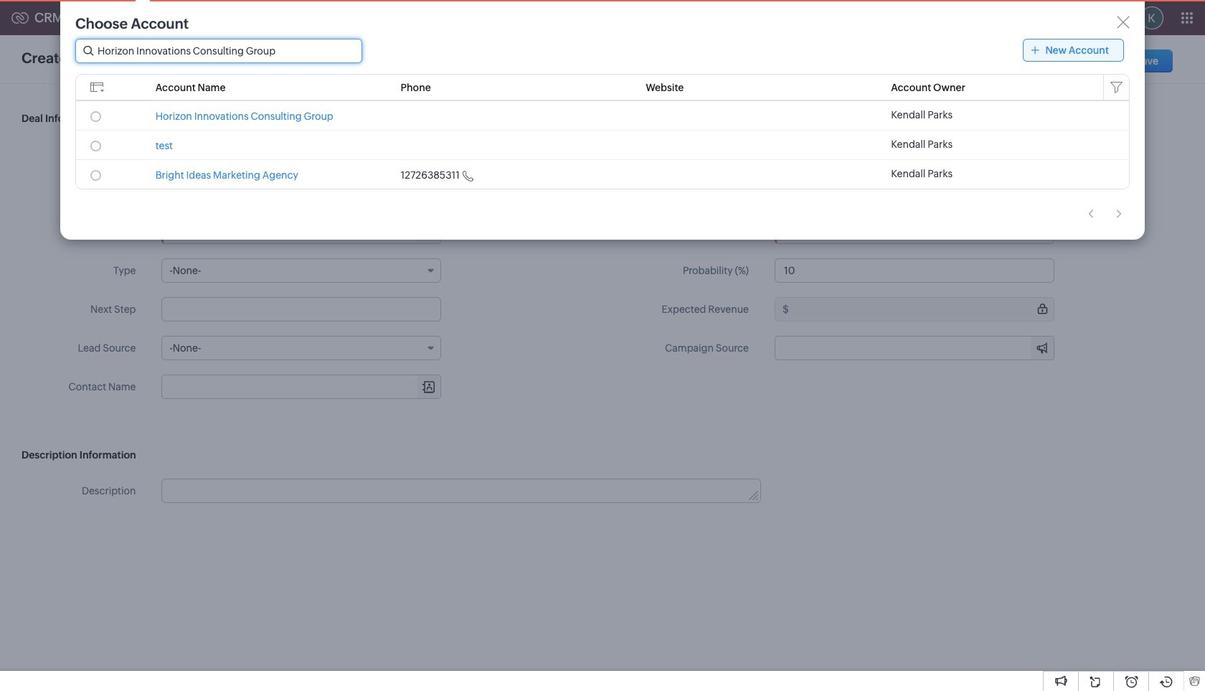Task type: vqa. For each thing, say whether or not it's contained in the screenshot.
Search by Account Name "text field"
yes



Task type: locate. For each thing, give the bounding box(es) containing it.
None text field
[[792, 143, 1054, 166], [162, 181, 442, 205], [163, 479, 761, 502], [792, 143, 1054, 166], [162, 181, 442, 205], [163, 479, 761, 502]]

None text field
[[775, 258, 1055, 283], [162, 297, 442, 322], [775, 258, 1055, 283], [162, 297, 442, 322]]

MMM D, YYYY text field
[[775, 181, 1055, 205]]

navigation
[[1082, 204, 1130, 225]]

Search by Account Name text field
[[76, 39, 362, 62]]

logo image
[[11, 12, 29, 23]]



